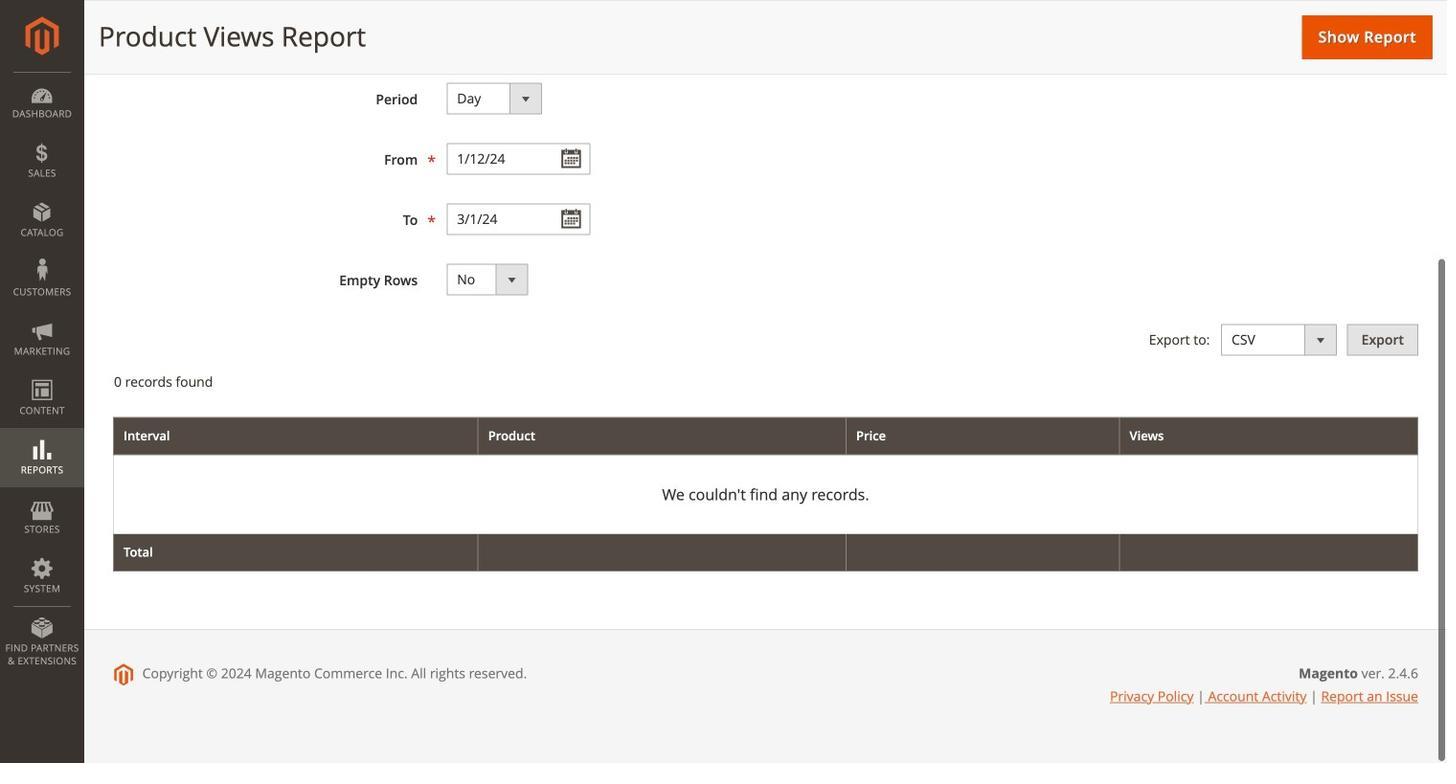 Task type: locate. For each thing, give the bounding box(es) containing it.
menu bar
[[0, 72, 84, 678]]

None text field
[[447, 143, 590, 175]]

None text field
[[447, 204, 590, 235]]



Task type: describe. For each thing, give the bounding box(es) containing it.
magento admin panel image
[[25, 16, 59, 56]]



